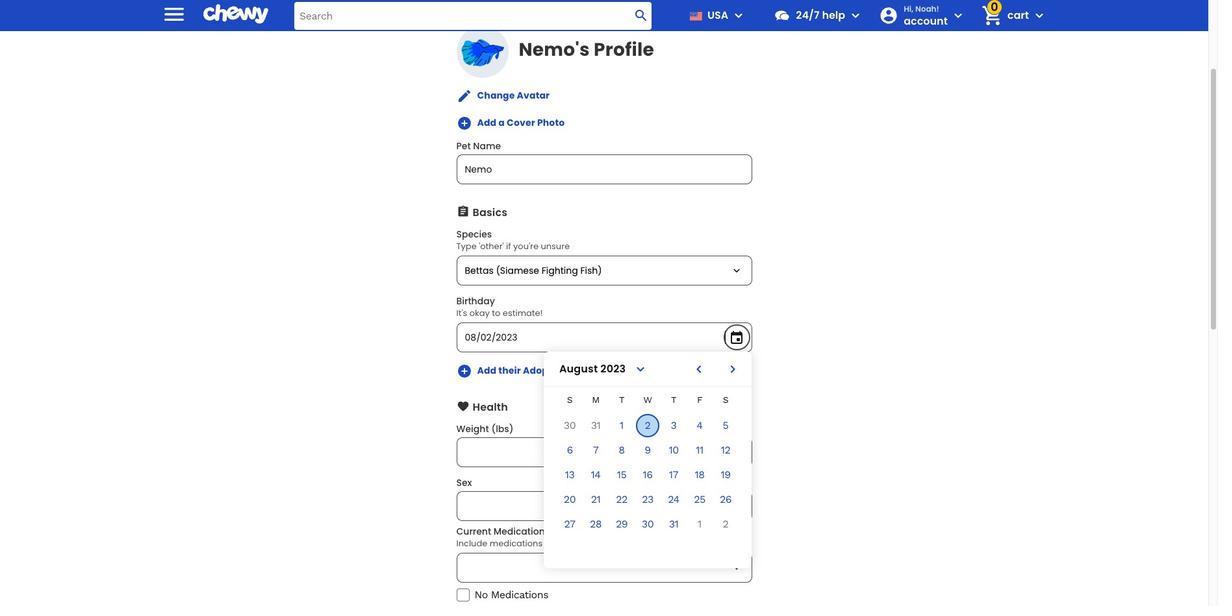 Task type: describe. For each thing, give the bounding box(es) containing it.
s for saturday 'column header'
[[723, 395, 729, 405]]

usa button
[[684, 0, 747, 31]]

10 button
[[662, 439, 686, 463]]

8
[[619, 444, 625, 457]]

30 for 30 dropdown button
[[564, 420, 576, 432]]

like
[[545, 538, 559, 550]]

2023
[[601, 362, 626, 377]]

row containing 27
[[544, 513, 752, 537]]

19 button
[[714, 464, 737, 487]]

nemo
[[519, 37, 575, 62]]

avatar
[[517, 89, 550, 102]]

30 for 30 popup button
[[642, 519, 654, 531]]

1 horizontal spatial 2
[[723, 519, 729, 531]]

photo
[[537, 116, 565, 129]]

medications for no
[[491, 589, 548, 602]]

's
[[575, 37, 590, 62]]

Search text field
[[294, 2, 652, 30]]

friday column header
[[688, 387, 712, 413]]

cart link
[[977, 0, 1029, 31]]

7
[[593, 444, 599, 457]]

adoption
[[523, 365, 567, 378]]

next month image
[[725, 362, 741, 378]]

their
[[499, 365, 521, 378]]

cart menu image
[[1032, 8, 1047, 23]]

row containing 30
[[544, 415, 752, 438]]

24 button
[[662, 489, 686, 512]]

3
[[671, 420, 677, 432]]

weight (lbs)
[[456, 423, 514, 436]]

1 horizontal spatial 1 button
[[688, 513, 712, 537]]

18
[[695, 469, 705, 481]]

1 horizontal spatial 2 button
[[714, 513, 737, 537]]

5
[[723, 420, 729, 432]]

nemo 's profile
[[519, 37, 654, 62]]

1 horizontal spatial 31
[[669, 519, 679, 531]]

row group containing 30
[[544, 413, 752, 538]]

august 2023
[[559, 362, 626, 377]]

tick
[[598, 538, 613, 550]]

pet name
[[456, 140, 501, 153]]

birthday
[[456, 295, 495, 308]]

8 button
[[610, 439, 634, 463]]

Product search field
[[294, 2, 652, 30]]

22
[[616, 494, 628, 506]]

25
[[694, 494, 706, 506]]

wednesday column header
[[636, 387, 660, 413]]

basics
[[473, 206, 508, 221]]

pet avatar image
[[456, 26, 508, 78]]

0 horizontal spatial 1 button
[[610, 415, 634, 438]]

3 button
[[662, 415, 686, 438]]

account
[[904, 14, 948, 29]]

medications for current
[[494, 526, 550, 539]]

m
[[592, 395, 600, 405]]

11
[[696, 444, 704, 457]]

estimate!
[[503, 308, 543, 320]]

6 button
[[558, 439, 582, 463]]

row containing 20
[[544, 489, 752, 512]]

add a cover photo
[[477, 116, 565, 129]]

14
[[591, 469, 601, 481]]

7 button
[[584, 439, 608, 463]]

saturday column header
[[714, 387, 737, 413]]

okay
[[470, 308, 490, 320]]

add their adoption date button
[[456, 364, 591, 380]]

10
[[669, 444, 679, 457]]

august
[[559, 362, 598, 377]]

22 button
[[610, 489, 634, 512]]

6
[[567, 444, 573, 457]]

august 2023 grid
[[544, 387, 752, 569]]

28
[[590, 519, 602, 531]]

no
[[475, 589, 488, 602]]

f
[[697, 395, 702, 405]]

'other'
[[479, 241, 504, 253]]

tuesday column header
[[610, 387, 634, 413]]

24/7
[[796, 8, 820, 23]]

16 button
[[636, 464, 660, 487]]

Birthday telephone field
[[457, 324, 751, 352]]

weight
[[456, 423, 489, 436]]

species
[[456, 228, 492, 241]]

row containing s
[[544, 387, 752, 413]]

1 for 1 popup button to the left
[[620, 420, 624, 432]]

11 button
[[688, 439, 712, 463]]

0 horizontal spatial 31
[[591, 420, 601, 432]]

w
[[644, 395, 652, 405]]

species type 'other' if you're unsure
[[456, 228, 570, 253]]

20 button
[[558, 489, 582, 512]]

hi,
[[904, 3, 914, 14]]

health
[[473, 400, 508, 415]]

submit search image
[[634, 8, 649, 23]]

hi, noah! account
[[904, 3, 948, 29]]

24/7 help link
[[769, 0, 845, 31]]

30 button
[[636, 513, 660, 537]]

previous month image
[[691, 362, 707, 378]]

add their adoption date
[[477, 365, 591, 378]]

18 button
[[688, 464, 712, 487]]

usa
[[708, 8, 729, 23]]

no medications
[[475, 589, 548, 602]]



Task type: vqa. For each thing, say whether or not it's contained in the screenshot.


Task type: locate. For each thing, give the bounding box(es) containing it.
add inside button
[[477, 116, 497, 129]]

3 row from the top
[[544, 439, 752, 463]]

medications right current
[[494, 526, 550, 539]]

cart
[[1008, 8, 1029, 23]]

to
[[492, 308, 501, 320]]

1 horizontal spatial 1
[[698, 519, 702, 531]]

1 button
[[610, 415, 634, 438], [688, 513, 712, 537]]

row up 16
[[544, 439, 752, 463]]

Pet Name text field
[[457, 155, 751, 184]]

s inside saturday 'column header'
[[723, 395, 729, 405]]

pet
[[456, 140, 471, 153]]

choose date, selected date is aug 2, 2023 image
[[729, 330, 745, 346]]

t for thursday "column header"
[[671, 395, 676, 405]]

help menu image
[[848, 8, 864, 23]]

type
[[456, 241, 477, 253]]

calendar view is open, switch to year view image
[[633, 362, 649, 378]]

add inside 'button'
[[477, 365, 497, 378]]

Species text field
[[457, 257, 751, 286]]

account menu image
[[951, 8, 966, 23]]

4 button
[[688, 415, 712, 438]]

and
[[579, 538, 596, 550]]

row up 30 popup button
[[544, 489, 752, 512]]

26
[[720, 494, 732, 506]]

cover
[[507, 116, 535, 129]]

menu image
[[161, 1, 187, 27], [731, 8, 747, 23]]

2
[[645, 420, 651, 432], [723, 519, 729, 531]]

1 horizontal spatial s
[[723, 395, 729, 405]]

30
[[564, 420, 576, 432], [642, 519, 654, 531]]

29
[[616, 519, 628, 531]]

5 row from the top
[[544, 489, 752, 512]]

add left their
[[477, 365, 497, 378]]

12 button
[[714, 439, 737, 463]]

1 add from the top
[[477, 116, 497, 129]]

1 horizontal spatial t
[[671, 395, 676, 405]]

31 button
[[584, 415, 608, 438], [662, 513, 686, 537]]

31 down the 24 dropdown button
[[669, 519, 679, 531]]

row
[[544, 387, 752, 413], [544, 415, 752, 438], [544, 439, 752, 463], [544, 464, 752, 487], [544, 489, 752, 512], [544, 513, 752, 537]]

t inside "column header"
[[671, 395, 676, 405]]

0 vertical spatial 1 button
[[610, 415, 634, 438]]

5 button
[[714, 415, 737, 438]]

add a cover photo button
[[456, 116, 565, 131]]

1 vertical spatial 1
[[698, 519, 702, 531]]

change
[[477, 89, 515, 102]]

31 button down the 24 dropdown button
[[662, 513, 686, 537]]

t up 3
[[671, 395, 676, 405]]

1
[[620, 420, 624, 432], [698, 519, 702, 531]]

row containing 13
[[544, 464, 752, 487]]

2 add from the top
[[477, 365, 497, 378]]

31 up 7 on the bottom left of the page
[[591, 420, 601, 432]]

31 button up 7 on the bottom left of the page
[[584, 415, 608, 438]]

1 vertical spatial 2 button
[[714, 513, 737, 537]]

it's
[[456, 308, 467, 320]]

if
[[506, 241, 511, 253]]

change avatar button
[[456, 88, 550, 104]]

add left a
[[477, 116, 497, 129]]

15
[[617, 469, 627, 481]]

medications
[[490, 538, 543, 550]]

chewy home image
[[203, 0, 268, 28]]

add for add a cover photo
[[477, 116, 497, 129]]

include
[[456, 538, 488, 550]]

30 up 6
[[564, 420, 576, 432]]

13 button
[[558, 464, 582, 487]]

date
[[569, 365, 591, 378]]

1 horizontal spatial menu image
[[731, 8, 747, 23]]

menu image inside "usa" dropdown button
[[731, 8, 747, 23]]

row group
[[544, 413, 752, 538]]

6 row from the top
[[544, 513, 752, 537]]

1 button down 25 dropdown button
[[688, 513, 712, 537]]

s up 5
[[723, 395, 729, 405]]

0 vertical spatial add
[[477, 116, 497, 129]]

2 button down the 26 dropdown button
[[714, 513, 737, 537]]

t right monday column header
[[619, 395, 624, 405]]

0 vertical spatial 2 button
[[636, 415, 660, 438]]

birthday it's okay to estimate!
[[456, 295, 543, 320]]

30 inside dropdown button
[[564, 420, 576, 432]]

row down calendar view is open, switch to year view icon
[[544, 387, 752, 413]]

0 horizontal spatial 31 button
[[584, 415, 608, 438]]

0 horizontal spatial menu image
[[161, 1, 187, 27]]

sex
[[456, 477, 472, 490]]

1 row from the top
[[544, 387, 752, 413]]

9
[[645, 444, 651, 457]]

you're
[[513, 241, 539, 253]]

12
[[721, 444, 731, 457]]

4 row from the top
[[544, 464, 752, 487]]

row containing 6
[[544, 439, 752, 463]]

noah!
[[916, 3, 939, 14]]

26 button
[[714, 489, 737, 512]]

14 button
[[584, 464, 608, 487]]

31
[[591, 420, 601, 432], [669, 519, 679, 531]]

1 s from the left
[[567, 395, 573, 405]]

profile
[[594, 37, 654, 62]]

0 horizontal spatial 30
[[564, 420, 576, 432]]

23
[[642, 494, 654, 506]]

1 horizontal spatial 31 button
[[662, 513, 686, 537]]

15 button
[[610, 464, 634, 487]]

23 button
[[636, 489, 660, 512]]

0 vertical spatial 1
[[620, 420, 624, 432]]

chewy support image
[[774, 7, 791, 24]]

s inside sunday "column header"
[[567, 395, 573, 405]]

1 vertical spatial 30
[[642, 519, 654, 531]]

1 up 8
[[620, 420, 624, 432]]

flea
[[561, 538, 577, 550]]

1 button up 8
[[610, 415, 634, 438]]

a
[[499, 116, 505, 129]]

change avatar
[[477, 89, 550, 102]]

17
[[669, 469, 678, 481]]

17 button
[[662, 464, 686, 487]]

monday column header
[[584, 387, 608, 413]]

0 vertical spatial 2
[[645, 420, 651, 432]]

2 button
[[636, 415, 660, 438], [714, 513, 737, 537]]

2 button up 9
[[636, 415, 660, 438]]

21 button
[[584, 489, 608, 512]]

1 vertical spatial 1 button
[[688, 513, 712, 537]]

0 vertical spatial 31
[[591, 420, 601, 432]]

medications right the no
[[491, 589, 548, 602]]

2 row from the top
[[544, 415, 752, 438]]

4
[[697, 420, 703, 432]]

t inside column header
[[619, 395, 624, 405]]

0 horizontal spatial 2 button
[[636, 415, 660, 438]]

menu image left chewy home image
[[161, 1, 187, 27]]

s for sunday "column header"
[[567, 395, 573, 405]]

13
[[565, 469, 575, 481]]

s
[[567, 395, 573, 405], [723, 395, 729, 405]]

1 vertical spatial 31
[[669, 519, 679, 531]]

thursday column header
[[662, 387, 686, 413]]

0 vertical spatial 30
[[564, 420, 576, 432]]

0 horizontal spatial 1
[[620, 420, 624, 432]]

0 horizontal spatial t
[[619, 395, 624, 405]]

29 button
[[610, 513, 634, 537]]

25 button
[[688, 489, 712, 512]]

19
[[721, 469, 731, 481]]

0 vertical spatial medications
[[494, 526, 550, 539]]

1 t from the left
[[619, 395, 624, 405]]

30 button
[[558, 415, 582, 438]]

medications inside current medications include medications like flea and tick prevention.
[[494, 526, 550, 539]]

current
[[456, 526, 491, 539]]

items image
[[981, 4, 1004, 27]]

0 horizontal spatial 2
[[645, 420, 651, 432]]

1 vertical spatial add
[[477, 365, 497, 378]]

1 vertical spatial 31 button
[[662, 513, 686, 537]]

add for add their adoption date
[[477, 365, 497, 378]]

(lbs)
[[491, 423, 514, 436]]

28 button
[[584, 513, 608, 537]]

2 down the 26 dropdown button
[[723, 519, 729, 531]]

row up 9
[[544, 415, 752, 438]]

27 button
[[558, 513, 582, 537]]

24
[[668, 494, 680, 506]]

1 vertical spatial 2
[[723, 519, 729, 531]]

t for tuesday column header
[[619, 395, 624, 405]]

20
[[564, 494, 576, 506]]

menu image right usa
[[731, 8, 747, 23]]

2 t from the left
[[671, 395, 676, 405]]

row up prevention.
[[544, 513, 752, 537]]

medications
[[494, 526, 550, 539], [491, 589, 548, 602]]

1 down 25 dropdown button
[[698, 519, 702, 531]]

1 vertical spatial medications
[[491, 589, 548, 602]]

30 up prevention.
[[642, 519, 654, 531]]

2 up 9
[[645, 420, 651, 432]]

2 s from the left
[[723, 395, 729, 405]]

row up 23
[[544, 464, 752, 487]]

s left the m
[[567, 395, 573, 405]]

0 vertical spatial 31 button
[[584, 415, 608, 438]]

Weight (lbs) text field
[[457, 438, 751, 467]]

add
[[477, 116, 497, 129], [477, 365, 497, 378]]

unsure
[[541, 241, 570, 253]]

0 horizontal spatial s
[[567, 395, 573, 405]]

name
[[473, 140, 501, 153]]

1 for 1 popup button to the right
[[698, 519, 702, 531]]

30 inside popup button
[[642, 519, 654, 531]]

sunday column header
[[558, 387, 582, 413]]

1 horizontal spatial 30
[[642, 519, 654, 531]]



